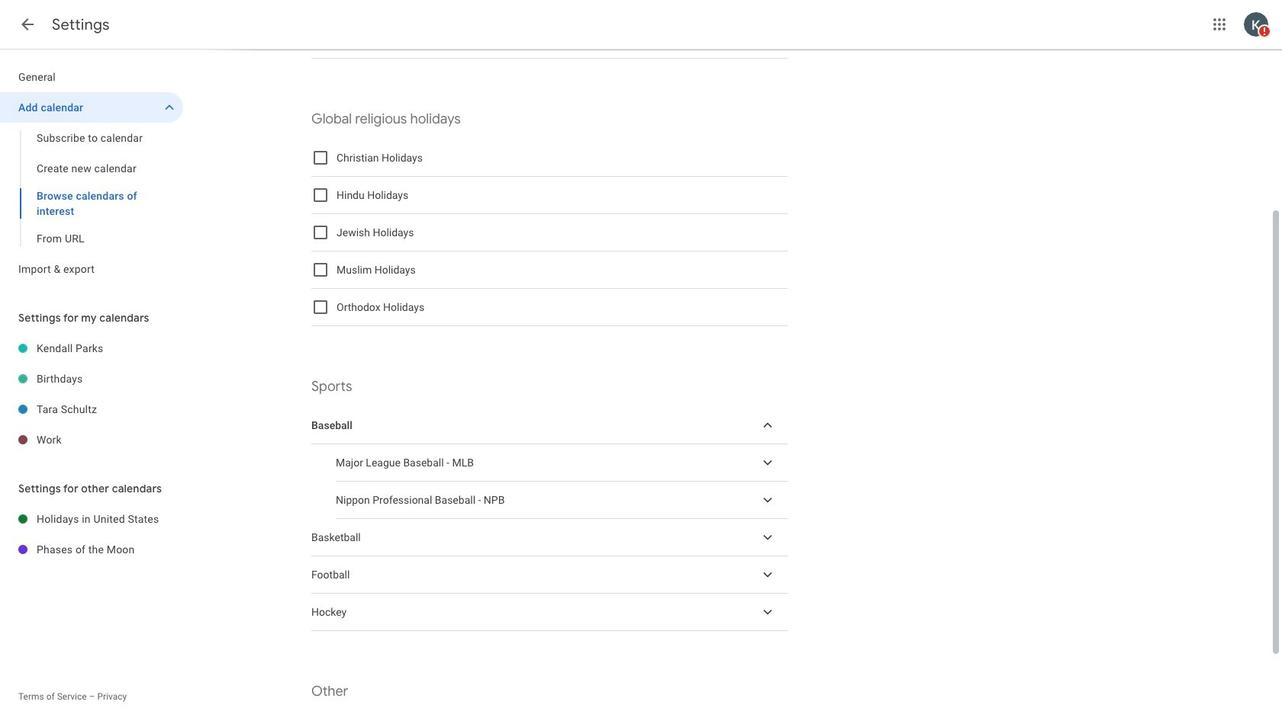 Task type: locate. For each thing, give the bounding box(es) containing it.
2 vertical spatial tree
[[0, 504, 183, 565]]

2 tree from the top
[[0, 333, 183, 456]]

phases of the moon tree item
[[0, 535, 183, 565]]

holidays in united states tree item
[[0, 504, 183, 535]]

kendall parks tree item
[[0, 333, 183, 364]]

1 vertical spatial tree
[[0, 333, 183, 456]]

group
[[0, 123, 183, 254]]

0 vertical spatial tree
[[0, 62, 183, 285]]

heading
[[52, 15, 110, 34]]

tree
[[0, 62, 183, 285], [0, 333, 183, 456], [0, 504, 183, 565]]

go back image
[[18, 15, 37, 34]]

tree item
[[311, 21, 788, 59], [311, 408, 788, 445], [336, 445, 788, 482], [336, 482, 788, 520], [311, 520, 788, 557], [311, 557, 788, 594], [311, 594, 788, 632]]

add calendar tree item
[[0, 92, 183, 123]]



Task type: vqa. For each thing, say whether or not it's contained in the screenshot.
tree item
yes



Task type: describe. For each thing, give the bounding box(es) containing it.
work tree item
[[0, 425, 183, 456]]

3 tree from the top
[[0, 504, 183, 565]]

tara schultz tree item
[[0, 395, 183, 425]]

birthdays tree item
[[0, 364, 183, 395]]

1 tree from the top
[[0, 62, 183, 285]]



